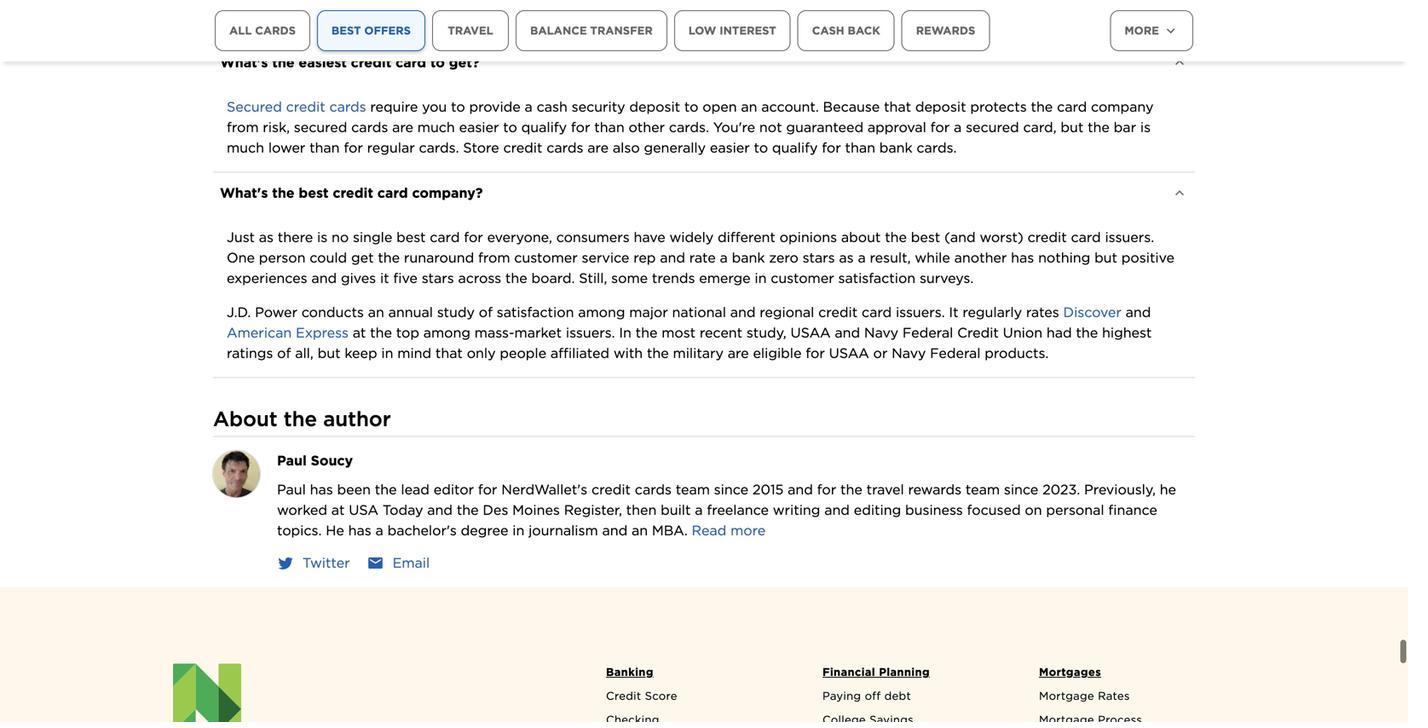 Task type: describe. For each thing, give the bounding box(es) containing it.
nerdwallet home page image
[[173, 664, 241, 722]]

cards down what's the easiest credit card to get?
[[330, 98, 366, 115]]

products.
[[985, 345, 1049, 362]]

the left bar
[[1088, 119, 1110, 136]]

keep
[[345, 345, 377, 362]]

1 team from the left
[[676, 481, 710, 498]]

financial planning
[[823, 666, 930, 679]]

still,
[[579, 270, 608, 287]]

0 vertical spatial federal
[[903, 324, 954, 341]]

but inside at the top among mass-market issuers. in the most recent study, usaa and navy federal credit union had the highest ratings of all, but keep in mind that only people affiliated with the military are eligible for usaa or navy federal products.
[[318, 345, 341, 362]]

what's the best credit card company? button
[[213, 173, 1196, 214]]

and up the recent
[[731, 304, 756, 321]]

2 horizontal spatial cards.
[[917, 139, 957, 156]]

a down usa
[[376, 522, 384, 539]]

cash
[[812, 24, 845, 37]]

the up it
[[378, 249, 400, 266]]

you're
[[714, 119, 756, 136]]

,
[[590, 9, 594, 26]]

and up highest
[[1126, 304, 1152, 321]]

1 horizontal spatial best
[[397, 229, 426, 246]]

business
[[906, 502, 963, 518]]

2 vertical spatial has
[[348, 522, 372, 539]]

secured credit cards
[[227, 98, 366, 115]]

twitter
[[303, 555, 350, 571]]

on
[[1025, 502, 1043, 518]]

different
[[718, 229, 776, 246]]

major
[[630, 304, 668, 321]]

satisfaction inside just as there is no single best card for everyone, consumers have widely different opinions about the best (and worst) credit card issuers. one person could get the runaround from customer service rep and rate a bank zero stars as a result, while another has nothing but positive experiences and gives it five stars across the board. still, some trends emerge in customer satisfaction surveys.
[[839, 270, 916, 287]]

the up card,
[[1031, 98, 1053, 115]]

card,
[[1024, 119, 1057, 136]]

to left open
[[685, 98, 699, 115]]

1 horizontal spatial stars
[[803, 249, 835, 266]]

what's the best credit card company?
[[220, 185, 483, 201]]

surveys.
[[920, 270, 974, 287]]

low
[[689, 24, 717, 37]]

provide
[[469, 98, 521, 115]]

in inside at the top among mass-market issuers. in the most recent study, usaa and navy federal credit union had the highest ratings of all, but keep in mind that only people affiliated with the military are eligible for usaa or navy federal products.
[[382, 345, 394, 362]]

1 vertical spatial has
[[310, 481, 333, 498]]

degree
[[461, 522, 509, 539]]

an inside require you to provide a cash security deposit to open an account. because that deposit protects the card company from risk, secured cards are much easier to qualify for than other cards. you're not guaranteed approval for a secured card, but the bar is much lower than for regular cards. store credit cards are also generally easier to qualify for than bank cards.
[[741, 98, 758, 115]]

cards inside product offers quick filters 'tab list'
[[255, 24, 296, 37]]

1 vertical spatial usaa
[[829, 345, 870, 362]]

card inside require you to provide a cash security deposit to open an account. because that deposit protects the card company from risk, secured cards are much easier to qualify for than other cards. you're not guaranteed approval for a secured card, but the bar is much lower than for regular cards. store credit cards are also generally easier to qualify for than bank cards.
[[1058, 98, 1087, 115]]

1 horizontal spatial cards.
[[669, 119, 709, 136]]

0 vertical spatial navy
[[865, 324, 899, 341]]

and down register,
[[602, 522, 628, 539]]

issuers. inside at the top among mass-market issuers. in the most recent study, usaa and navy federal credit union had the highest ratings of all, but keep in mind that only people affiliated with the military are eligible for usaa or navy federal products.
[[566, 324, 615, 341]]

have
[[634, 229, 666, 246]]

a up read
[[695, 502, 703, 518]]

credit inside at the top among mass-market issuers. in the most recent study, usaa and navy federal credit union had the highest ratings of all, but keep in mind that only people affiliated with the military are eligible for usaa or navy federal products.
[[958, 324, 999, 341]]

2 secured from the left
[[966, 119, 1020, 136]]

score
[[645, 689, 678, 703]]

mba.
[[652, 522, 688, 539]]

all cards link
[[215, 10, 310, 51]]

0 horizontal spatial are
[[392, 119, 414, 136]]

banking link
[[598, 664, 802, 688]]

an inside 'j.d. power conducts an annual study of satisfaction among major national and regional credit card issuers. it regularly rates discover and american express'
[[368, 304, 384, 321]]

nothing
[[1039, 249, 1091, 266]]

freelance
[[707, 502, 769, 518]]

what's the easiest credit card to get?
[[220, 54, 480, 71]]

secured
[[227, 98, 282, 115]]

or inside at the top among mass-market issuers. in the most recent study, usaa and navy federal credit union had the highest ratings of all, but keep in mind that only people affiliated with the military are eligible for usaa or navy federal products.
[[874, 345, 888, 362]]

account.
[[762, 98, 819, 115]]

0 vertical spatial usaa
[[791, 324, 831, 341]]

eligible
[[753, 345, 802, 362]]

credit inside require you to provide a cash security deposit to open an account. because that deposit protects the card company from risk, secured cards are much easier to qualify for than other cards. you're not guaranteed approval for a secured card, but the bar is much lower than for regular cards. store credit cards are also generally easier to qualify for than bank cards.
[[504, 139, 543, 156]]

a down about
[[858, 249, 866, 266]]

national
[[672, 304, 726, 321]]

for inside at the top among mass-market issuers. in the most recent study, usaa and navy federal credit union had the highest ratings of all, but keep in mind that only people affiliated with the military are eligible for usaa or navy federal products.
[[806, 345, 825, 362]]

for right interest
[[796, 9, 815, 26]]

cards down cash
[[547, 139, 584, 156]]

finance
[[1109, 502, 1158, 518]]

you
[[422, 98, 447, 115]]

that inside require you to provide a cash security deposit to open an account. because that deposit protects the card company from risk, secured cards are much easier to qualify for than other cards. you're not guaranteed approval for a secured card, but the bar is much lower than for regular cards. store credit cards are also generally easier to qualify for than bank cards.
[[884, 98, 912, 115]]

portrait of author image
[[213, 451, 260, 498]]

for up des
[[478, 481, 498, 498]]

had
[[1047, 324, 1072, 341]]

paul soucy link
[[277, 452, 353, 469]]

j.d.
[[227, 304, 251, 321]]

for down security
[[571, 119, 590, 136]]

discover link
[[1064, 304, 1122, 321]]

0 vertical spatial people
[[819, 9, 866, 26]]

security
[[572, 98, 626, 115]]

the inside dropdown button
[[272, 54, 295, 71]]

people inside at the top among mass-market issuers. in the most recent study, usaa and navy federal credit union had the highest ratings of all, but keep in mind that only people affiliated with the military are eligible for usaa or navy federal products.
[[500, 345, 547, 362]]

cards up regular
[[351, 119, 388, 136]]

2023.
[[1043, 481, 1081, 498]]

rate
[[690, 249, 716, 266]]

rates
[[1027, 304, 1060, 321]]

0 horizontal spatial than
[[310, 139, 340, 156]]

because
[[823, 98, 880, 115]]

financial planning link
[[814, 664, 1019, 688]]

1 horizontal spatial are
[[588, 139, 609, 156]]

the right 'across'
[[506, 270, 528, 287]]

and up trends
[[660, 249, 686, 266]]

worked
[[277, 502, 327, 518]]

best offers link
[[317, 10, 426, 51]]

credit inside 'j.d. power conducts an annual study of satisfaction among major national and regional credit card issuers. it regularly rates discover and american express'
[[819, 304, 858, 321]]

the up paul soucy link at the bottom
[[284, 407, 317, 431]]

result,
[[870, 249, 911, 266]]

in inside just as there is no single best card for everyone, consumers have widely different opinions about the best (and worst) credit card issuers. one person could get the runaround from customer service rep and rate a bank zero stars as a result, while another has nothing but positive experiences and gives it five stars across the board. still, some trends emerge in customer satisfaction surveys.
[[755, 270, 767, 287]]

0 vertical spatial or
[[647, 9, 661, 26]]

and inside at the top among mass-market issuers. in the most recent study, usaa and navy federal credit union had the highest ratings of all, but keep in mind that only people affiliated with the military are eligible for usaa or navy federal products.
[[835, 324, 861, 341]]

to right you
[[451, 98, 465, 115]]

satisfaction inside 'j.d. power conducts an annual study of satisfaction among major national and regional credit card issuers. it regularly rates discover and american express'
[[497, 304, 574, 321]]

a left cash
[[525, 98, 533, 115]]

nerdwallet's
[[502, 481, 588, 498]]

balance transfer
[[530, 24, 653, 37]]

and left editing
[[825, 502, 850, 518]]

affiliated
[[551, 345, 610, 362]]

1 vertical spatial as
[[839, 249, 854, 266]]

it
[[380, 270, 389, 287]]

bad
[[521, 9, 547, 26]]

positive
[[1122, 249, 1175, 266]]

top
[[396, 324, 420, 341]]

the down most
[[647, 345, 669, 362]]

been
[[337, 481, 371, 498]]

read more
[[692, 522, 766, 539]]

1 horizontal spatial than
[[595, 119, 625, 136]]

while
[[915, 249, 951, 266]]

require you to provide a cash security deposit to open an account. because that deposit protects the card company from risk, secured cards are much easier to qualify for than other cards. you're not guaranteed approval for a secured card, but the bar is much lower than for regular cards. store credit cards are also generally easier to qualify for than bank cards.
[[227, 98, 1154, 156]]

cards inside paul has been the lead editor for nerdwallet's credit cards team since 2015 and for the travel rewards team since 2023. previously, he worked at usa today and the des moines register, then built a freelance writing and editing business focused on personal finance topics. he has a bachelor's degree in journalism and an mba.
[[635, 481, 672, 498]]

at inside paul has been the lead editor for nerdwallet's credit cards team since 2015 and for the travel rewards team since 2023. previously, he worked at usa today and the des moines register, then built a freelance writing and editing business focused on personal finance topics. he has a bachelor's degree in journalism and an mba.
[[332, 502, 345, 518]]

mortgage
[[1040, 689, 1095, 703]]

protects
[[971, 98, 1027, 115]]

credit inside just as there is no single best card for everyone, consumers have widely different opinions about the best (and worst) credit card issuers. one person could get the runaround from customer service rep and rate a bank zero stars as a result, while another has nothing but positive experiences and gives it five stars across the board. still, some trends emerge in customer satisfaction surveys.
[[1028, 229, 1067, 246]]

for up writing
[[818, 481, 837, 498]]

credit inside paul has been the lead editor for nerdwallet's credit cards team since 2015 and for the travel rewards team since 2023. previously, he worked at usa today and the des moines register, then built a freelance writing and editing business focused on personal finance topics. he has a bachelor's degree in journalism and an mba.
[[592, 481, 631, 498]]

best inside the what's the best credit card company? "dropdown button"
[[299, 185, 329, 201]]

email
[[393, 555, 430, 571]]

that inside at the top among mass-market issuers. in the most recent study, usaa and navy federal credit union had the highest ratings of all, but keep in mind that only people affiliated with the military are eligible for usaa or navy federal products.
[[436, 345, 463, 362]]

the up result,
[[885, 229, 907, 246]]

paul for paul has been the lead editor for nerdwallet's credit cards team since 2015 and for the travel rewards team since 2023. previously, he worked at usa today and the des moines register, then built a freelance writing and editing business focused on personal finance topics. he has a bachelor's degree in journalism and an mba.
[[277, 481, 306, 498]]

lead
[[401, 481, 430, 498]]

five
[[393, 270, 418, 287]]

and up writing
[[788, 481, 813, 498]]

journalism
[[529, 522, 598, 539]]

paul has been the lead editor for nerdwallet's credit cards team since 2015 and for the travel rewards team since 2023. previously, he worked at usa today and the des moines register, then built a freelance writing and editing business focused on personal finance topics. he has a bachelor's degree in journalism and an mba.
[[277, 481, 1177, 539]]

built
[[661, 502, 691, 518]]

2 horizontal spatial best
[[911, 229, 941, 246]]

to down not
[[754, 139, 768, 156]]

2 team from the left
[[966, 481, 1000, 498]]

just as there is no single best card for everyone, consumers have widely different opinions about the best (and worst) credit card issuers. one person could get the runaround from customer service rep and rate a bank zero stars as a result, while another has nothing but positive experiences and gives it five stars across the board. still, some trends emerge in customer satisfaction surveys.
[[227, 229, 1175, 287]]

company?
[[412, 185, 483, 201]]

paul for paul soucy
[[277, 452, 307, 469]]

get
[[351, 249, 374, 266]]

board.
[[532, 270, 575, 287]]

more button
[[1111, 10, 1194, 51]]

union
[[1003, 324, 1043, 341]]

highest
[[1103, 324, 1152, 341]]

j.d. power conducts an annual study of satisfaction among major national and regional credit card issuers. it regularly rates discover and american express
[[227, 304, 1152, 341]]

no inside just as there is no single best card for everyone, consumers have widely different opinions about the best (and worst) credit card issuers. one person could get the runaround from customer service rep and rate a bank zero stars as a result, while another has nothing but positive experiences and gives it five stars across the board. still, some trends emerge in customer satisfaction surveys.
[[332, 229, 349, 246]]

runaround
[[404, 249, 474, 266]]

1 vertical spatial customer
[[771, 270, 835, 287]]

to down provide
[[503, 119, 517, 136]]

paying off debt link
[[814, 688, 1019, 712]]

company
[[1092, 98, 1154, 115]]

card up runaround
[[430, 229, 460, 246]]

all,
[[295, 345, 314, 362]]

and down the could
[[312, 270, 337, 287]]

it
[[949, 304, 959, 321]]

today
[[383, 502, 423, 518]]

2 horizontal spatial than
[[846, 139, 876, 156]]

editing
[[854, 502, 902, 518]]

credit inside "dropdown button"
[[333, 185, 374, 201]]

previously,
[[1085, 481, 1156, 498]]

recent
[[700, 324, 743, 341]]

product offers quick filters tab list
[[215, 10, 1053, 99]]

open
[[703, 98, 737, 115]]

the left top
[[370, 324, 392, 341]]



Task type: locate. For each thing, give the bounding box(es) containing it.
risk,
[[263, 119, 290, 136]]

what's for what's the best credit card company?
[[220, 185, 268, 201]]

rep
[[634, 249, 656, 266]]

0 vertical spatial bank
[[880, 139, 913, 156]]

of inside 'j.d. power conducts an annual study of satisfaction among major national and regional credit card issuers. it regularly rates discover and american express'
[[479, 304, 493, 321]]

customer down zero
[[771, 270, 835, 287]]

issuers. up "affiliated"
[[566, 324, 615, 341]]

the down the discover link
[[1077, 324, 1099, 341]]

among inside 'j.d. power conducts an annual study of satisfaction among major national and regional credit card issuers. it regularly rates discover and american express'
[[578, 304, 625, 321]]

an inside paul has been the lead editor for nerdwallet's credit cards team since 2015 and for the travel rewards team since 2023. previously, he worked at usa today and the des moines register, then built a freelance writing and editing business focused on personal finance topics. he has a bachelor's degree in journalism and an mba.
[[632, 522, 648, 539]]

financial
[[823, 666, 876, 679]]

what's up just
[[220, 185, 268, 201]]

stars down runaround
[[422, 270, 454, 287]]

customer
[[514, 249, 578, 266], [771, 270, 835, 287]]

credit score link
[[598, 688, 802, 712]]

service
[[582, 249, 630, 266]]

in right 'keep'
[[382, 345, 394, 362]]

for down guaranteed at the top right
[[822, 139, 841, 156]]

but right nothing
[[1095, 249, 1118, 266]]

0 horizontal spatial bank
[[732, 249, 765, 266]]

twitter link
[[277, 553, 350, 573]]

paying
[[823, 689, 862, 703]]

for right ,
[[598, 9, 617, 26]]

fair
[[621, 9, 643, 26]]

0 horizontal spatial or
[[647, 9, 661, 26]]

off
[[865, 689, 881, 703]]

1 vertical spatial easier
[[710, 139, 750, 156]]

1 what's from the top
[[220, 54, 268, 71]]

issuers. up positive
[[1106, 229, 1155, 246]]

what's inside dropdown button
[[220, 54, 268, 71]]

0 vertical spatial credit
[[958, 324, 999, 341]]

cards up then
[[635, 481, 672, 498]]

1 deposit from the left
[[630, 98, 681, 115]]

0 horizontal spatial with
[[614, 345, 643, 362]]

from down secured
[[227, 119, 259, 136]]

card left company
[[1058, 98, 1087, 115]]

0 horizontal spatial issuers.
[[566, 324, 615, 341]]

ratings
[[227, 345, 273, 362]]

people
[[819, 9, 866, 26], [500, 345, 547, 362]]

2 vertical spatial are
[[728, 345, 749, 362]]

topics.
[[277, 522, 322, 539]]

credit
[[551, 9, 590, 26], [723, 9, 762, 26], [924, 9, 964, 26], [351, 54, 392, 71], [286, 98, 326, 115], [504, 139, 543, 156], [333, 185, 374, 201], [1028, 229, 1067, 246], [819, 304, 858, 321], [592, 481, 631, 498]]

and down editor
[[427, 502, 453, 518]]

register,
[[564, 502, 622, 518]]

1 horizontal spatial easier
[[710, 139, 750, 156]]

0 vertical spatial issuers.
[[1106, 229, 1155, 246]]

0 vertical spatial but
[[1061, 119, 1084, 136]]

1 horizontal spatial or
[[874, 345, 888, 362]]

paying off debt
[[823, 689, 912, 703]]

0 vertical spatial easier
[[459, 119, 499, 136]]

and left "cash"
[[766, 9, 792, 26]]

usaa
[[791, 324, 831, 341], [829, 345, 870, 362]]

travel
[[867, 481, 905, 498]]

editor
[[434, 481, 474, 498]]

0 vertical spatial satisfaction
[[839, 270, 916, 287]]

has down worst)
[[1012, 249, 1035, 266]]

0 horizontal spatial as
[[259, 229, 274, 246]]

secured credit cards link
[[227, 98, 366, 115]]

to inside what's the easiest credit card to get? dropdown button
[[431, 54, 445, 71]]

bachelor's
[[388, 522, 457, 539]]

for inside just as there is no single best card for everyone, consumers have widely different opinions about the best (and worst) credit card issuers. one person could get the runaround from customer service rep and rate a bank zero stars as a result, while another has nothing but positive experiences and gives it five stars across the board. still, some trends emerge in customer satisfaction surveys.
[[464, 229, 483, 246]]

0 vertical spatial at
[[353, 324, 366, 341]]

bank down approval
[[880, 139, 913, 156]]

and right study,
[[835, 324, 861, 341]]

1 horizontal spatial is
[[1141, 119, 1151, 136]]

cards. up generally
[[669, 119, 709, 136]]

1 vertical spatial or
[[874, 345, 888, 362]]

best up there
[[299, 185, 329, 201]]

0 vertical spatial much
[[418, 119, 455, 136]]

0 vertical spatial with
[[870, 9, 899, 26]]

1 horizontal spatial no
[[903, 9, 920, 26]]

more
[[1125, 24, 1160, 37]]

for right approval
[[931, 119, 950, 136]]

the down major
[[636, 324, 658, 341]]

1 vertical spatial much
[[227, 139, 264, 156]]

are inside at the top among mass-market issuers. in the most recent study, usaa and navy federal credit union had the highest ratings of all, but keep in mind that only people affiliated with the military are eligible for usaa or navy federal products.
[[728, 345, 749, 362]]

that up approval
[[884, 98, 912, 115]]

1 horizontal spatial with
[[870, 9, 899, 26]]

no credit history link
[[903, 9, 1013, 26]]

0 vertical spatial in
[[755, 270, 767, 287]]

among inside at the top among mass-market issuers. in the most recent study, usaa and navy federal credit union had the highest ratings of all, but keep in mind that only people affiliated with the military are eligible for usaa or navy federal products.
[[424, 324, 471, 341]]

bank inside just as there is no single best card for everyone, consumers have widely different opinions about the best (and worst) credit card issuers. one person could get the runaround from customer service rep and rate a bank zero stars as a result, while another has nothing but positive experiences and gives it five stars across the board. still, some trends emerge in customer satisfaction surveys.
[[732, 249, 765, 266]]

credit down regularly
[[958, 324, 999, 341]]

0 vertical spatial stars
[[803, 249, 835, 266]]

1 vertical spatial satisfaction
[[497, 304, 574, 321]]

he
[[1160, 481, 1177, 498]]

2 vertical spatial but
[[318, 345, 341, 362]]

0 horizontal spatial has
[[310, 481, 333, 498]]

1 vertical spatial that
[[436, 345, 463, 362]]

card inside 'j.d. power conducts an annual study of satisfaction among major national and regional credit card issuers. it regularly rates discover and american express'
[[862, 304, 892, 321]]

1 secured from the left
[[294, 119, 347, 136]]

bar
[[1114, 119, 1137, 136]]

from up 'across'
[[478, 249, 510, 266]]

mass-
[[475, 324, 515, 341]]

1 horizontal spatial from
[[478, 249, 510, 266]]

1 paul from the top
[[277, 452, 307, 469]]

mind
[[398, 345, 432, 362]]

0 horizontal spatial is
[[317, 229, 328, 246]]

what's the easiest credit card to get? button
[[213, 42, 1196, 83]]

card inside "dropdown button"
[[378, 185, 408, 201]]

1 vertical spatial among
[[424, 324, 471, 341]]

2 since from the left
[[1004, 481, 1039, 498]]

is inside just as there is no single best card for everyone, consumers have widely different opinions about the best (and worst) credit card issuers. one person could get the runaround from customer service rep and rate a bank zero stars as a result, while another has nothing but positive experiences and gives it five stars across the board. still, some trends emerge in customer satisfaction surveys.
[[317, 229, 328, 246]]

there
[[278, 229, 313, 246]]

1 horizontal spatial bank
[[880, 139, 913, 156]]

since up 'freelance'
[[714, 481, 749, 498]]

bad credit , for fair or average credit and for people with no credit history
[[521, 9, 1013, 26]]

since up on
[[1004, 481, 1039, 498]]

0 vertical spatial no
[[903, 9, 920, 26]]

rates
[[1098, 689, 1131, 703]]

but inside just as there is no single best card for everyone, consumers have widely different opinions about the best (and worst) credit card issuers. one person could get the runaround from customer service rep and rate a bank zero stars as a result, while another has nothing but positive experiences and gives it five stars across the board. still, some trends emerge in customer satisfaction surveys.
[[1095, 249, 1118, 266]]

2 horizontal spatial issuers.
[[1106, 229, 1155, 246]]

paul inside paul has been the lead editor for nerdwallet's credit cards team since 2015 and for the travel rewards team since 2023. previously, he worked at usa today and the des moines register, then built a freelance writing and editing business focused on personal finance topics. he has a bachelor's degree in journalism and an mba.
[[277, 481, 306, 498]]

single
[[353, 229, 393, 246]]

since
[[714, 481, 749, 498], [1004, 481, 1039, 498]]

or
[[647, 9, 661, 26], [874, 345, 888, 362]]

1 vertical spatial of
[[277, 345, 291, 362]]

mortgages link
[[1031, 664, 1236, 688]]

0 horizontal spatial best
[[299, 185, 329, 201]]

what's for what's the easiest credit card to get?
[[220, 54, 268, 71]]

paul left soucy
[[277, 452, 307, 469]]

mortgages
[[1040, 666, 1102, 679]]

1 vertical spatial qualify
[[773, 139, 818, 156]]

navy down surveys.
[[892, 345, 926, 362]]

are left also
[[588, 139, 609, 156]]

of inside at the top among mass-market issuers. in the most recent study, usaa and navy federal credit union had the highest ratings of all, but keep in mind that only people affiliated with the military are eligible for usaa or navy federal products.
[[277, 345, 291, 362]]

but right card,
[[1061, 119, 1084, 136]]

1 vertical spatial an
[[368, 304, 384, 321]]

usaa down regional
[[791, 324, 831, 341]]

one
[[227, 249, 255, 266]]

card up nothing
[[1071, 229, 1101, 246]]

team up built
[[676, 481, 710, 498]]

0 horizontal spatial satisfaction
[[497, 304, 574, 321]]

in inside paul has been the lead editor for nerdwallet's credit cards team since 2015 and for the travel rewards team since 2023. previously, he worked at usa today and the des moines register, then built a freelance writing and editing business focused on personal finance topics. he has a bachelor's degree in journalism and an mba.
[[513, 522, 525, 539]]

the down editor
[[457, 502, 479, 518]]

no up the could
[[332, 229, 349, 246]]

1 horizontal spatial satisfaction
[[839, 270, 916, 287]]

qualify down cash
[[522, 119, 567, 136]]

0 horizontal spatial among
[[424, 324, 471, 341]]

what's inside "dropdown button"
[[220, 185, 268, 201]]

at the top among mass-market issuers. in the most recent study, usaa and navy federal credit union had the highest ratings of all, but keep in mind that only people affiliated with the military are eligible for usaa or navy federal products.
[[227, 324, 1152, 362]]

balance transfer link
[[516, 10, 668, 51]]

qualify
[[522, 119, 567, 136], [773, 139, 818, 156]]

from inside just as there is no single best card for everyone, consumers have widely different opinions about the best (and worst) credit card issuers. one person could get the runaround from customer service rep and rate a bank zero stars as a result, while another has nothing but positive experiences and gives it five stars across the board. still, some trends emerge in customer satisfaction surveys.
[[478, 249, 510, 266]]

customer up board.
[[514, 249, 578, 266]]

1 vertical spatial from
[[478, 249, 510, 266]]

0 horizontal spatial from
[[227, 119, 259, 136]]

2 horizontal spatial are
[[728, 345, 749, 362]]

card inside dropdown button
[[396, 54, 426, 71]]

0 horizontal spatial of
[[277, 345, 291, 362]]

1 vertical spatial federal
[[930, 345, 981, 362]]

not
[[760, 119, 782, 136]]

has up worked
[[310, 481, 333, 498]]

2 vertical spatial an
[[632, 522, 648, 539]]

deposit
[[630, 98, 681, 115], [916, 98, 967, 115]]

experiences
[[227, 270, 308, 287]]

0 horizontal spatial that
[[436, 345, 463, 362]]

with right "cash"
[[870, 9, 899, 26]]

usaa right eligible
[[829, 345, 870, 362]]

travel link
[[432, 10, 509, 51]]

among down study
[[424, 324, 471, 341]]

1 horizontal spatial in
[[513, 522, 525, 539]]

issuers. inside 'j.d. power conducts an annual study of satisfaction among major national and regional credit card issuers. it regularly rates discover and american express'
[[896, 304, 945, 321]]

issuers. inside just as there is no single best card for everyone, consumers have widely different opinions about the best (and worst) credit card issuers. one person could get the runaround from customer service rep and rate a bank zero stars as a result, while another has nothing but positive experiences and gives it five stars across the board. still, some trends emerge in customer satisfaction surveys.
[[1106, 229, 1155, 246]]

with inside at the top among mass-market issuers. in the most recent study, usaa and navy federal credit union had the highest ratings of all, but keep in mind that only people affiliated with the military are eligible for usaa or navy federal products.
[[614, 345, 643, 362]]

issuers.
[[1106, 229, 1155, 246], [896, 304, 945, 321], [566, 324, 615, 341]]

1 vertical spatial are
[[588, 139, 609, 156]]

best offers
[[332, 24, 411, 37]]

1 horizontal spatial of
[[479, 304, 493, 321]]

0 vertical spatial are
[[392, 119, 414, 136]]

1 since from the left
[[714, 481, 749, 498]]

approval
[[868, 119, 927, 136]]

0 vertical spatial qualify
[[522, 119, 567, 136]]

a right approval
[[954, 119, 962, 136]]

0 horizontal spatial credit
[[606, 689, 642, 703]]

but inside require you to provide a cash security deposit to open an account. because that deposit protects the card company from risk, secured cards are much easier to qualify for than other cards. you're not guaranteed approval for a secured card, but the bar is much lower than for regular cards. store credit cards are also generally easier to qualify for than bank cards.
[[1061, 119, 1084, 136]]

1 vertical spatial paul
[[277, 481, 306, 498]]

deposit up the other
[[630, 98, 681, 115]]

the up editing
[[841, 481, 863, 498]]

opinions
[[780, 229, 837, 246]]

then
[[626, 502, 657, 518]]

widely
[[670, 229, 714, 246]]

average
[[665, 9, 719, 26]]

but down express
[[318, 345, 341, 362]]

conducts
[[302, 304, 364, 321]]

0 vertical spatial as
[[259, 229, 274, 246]]

team up focused
[[966, 481, 1000, 498]]

history
[[968, 9, 1013, 26]]

in right emerge
[[755, 270, 767, 287]]

in down moines
[[513, 522, 525, 539]]

1 horizontal spatial but
[[1061, 119, 1084, 136]]

team
[[676, 481, 710, 498], [966, 481, 1000, 498]]

1 horizontal spatial has
[[348, 522, 372, 539]]

bank inside require you to provide a cash security deposit to open an account. because that deposit protects the card company from risk, secured cards are much easier to qualify for than other cards. you're not guaranteed approval for a secured card, but the bar is much lower than for regular cards. store credit cards are also generally easier to qualify for than bank cards.
[[880, 139, 913, 156]]

paul soucy
[[277, 452, 353, 469]]

at inside at the top among mass-market issuers. in the most recent study, usaa and navy federal credit union had the highest ratings of all, but keep in mind that only people affiliated with the military are eligible for usaa or navy federal products.
[[353, 324, 366, 341]]

another
[[955, 249, 1007, 266]]

but
[[1061, 119, 1084, 136], [1095, 249, 1118, 266], [318, 345, 341, 362]]

than down security
[[595, 119, 625, 136]]

0 horizontal spatial much
[[227, 139, 264, 156]]

2 horizontal spatial in
[[755, 270, 767, 287]]

1 vertical spatial navy
[[892, 345, 926, 362]]

the up today
[[375, 481, 397, 498]]

0 horizontal spatial cards.
[[419, 139, 459, 156]]

from inside require you to provide a cash security deposit to open an account. because that deposit protects the card company from risk, secured cards are much easier to qualify for than other cards. you're not guaranteed approval for a secured card, but the bar is much lower than for regular cards. store credit cards are also generally easier to qualify for than bank cards.
[[227, 119, 259, 136]]

1 vertical spatial people
[[500, 345, 547, 362]]

require
[[370, 98, 418, 115]]

of up mass-
[[479, 304, 493, 321]]

than down guaranteed at the top right
[[846, 139, 876, 156]]

card down offers
[[396, 54, 426, 71]]

the down lower
[[272, 185, 295, 201]]

0 horizontal spatial qualify
[[522, 119, 567, 136]]

0 vertical spatial of
[[479, 304, 493, 321]]

easier up store at top
[[459, 119, 499, 136]]

person
[[259, 249, 306, 266]]

regional
[[760, 304, 815, 321]]

best up runaround
[[397, 229, 426, 246]]

0 vertical spatial customer
[[514, 249, 578, 266]]

1 vertical spatial stars
[[422, 270, 454, 287]]

rewards
[[916, 24, 976, 37]]

1 horizontal spatial credit
[[958, 324, 999, 341]]

mortgage rates link
[[1031, 688, 1236, 712]]

1 vertical spatial credit
[[606, 689, 642, 703]]

for left regular
[[344, 139, 363, 156]]

emerge
[[699, 270, 751, 287]]

card down regular
[[378, 185, 408, 201]]

most
[[662, 324, 696, 341]]

bank
[[880, 139, 913, 156], [732, 249, 765, 266]]

secured down protects
[[966, 119, 1020, 136]]

with down in
[[614, 345, 643, 362]]

1 horizontal spatial team
[[966, 481, 1000, 498]]

in
[[619, 324, 632, 341]]

lower
[[268, 139, 306, 156]]

he
[[326, 522, 344, 539]]

2 horizontal spatial an
[[741, 98, 758, 115]]

best
[[332, 24, 361, 37]]

0 horizontal spatial customer
[[514, 249, 578, 266]]

credit score
[[606, 689, 678, 703]]

than right lower
[[310, 139, 340, 156]]

to left get?
[[431, 54, 445, 71]]

planning
[[879, 666, 930, 679]]

of left all,
[[277, 345, 291, 362]]

cards right all at left
[[255, 24, 296, 37]]

offers
[[365, 24, 411, 37]]

cash
[[537, 98, 568, 115]]

2 deposit from the left
[[916, 98, 967, 115]]

1 horizontal spatial much
[[418, 119, 455, 136]]

cards. down you
[[419, 139, 459, 156]]

1 vertical spatial in
[[382, 345, 394, 362]]

0 horizontal spatial an
[[368, 304, 384, 321]]

card down result,
[[862, 304, 892, 321]]

0 horizontal spatial deposit
[[630, 98, 681, 115]]

2 vertical spatial issuers.
[[566, 324, 615, 341]]

transfer
[[590, 24, 653, 37]]

is inside require you to provide a cash security deposit to open an account. because that deposit protects the card company from risk, secured cards are much easier to qualify for than other cards. you're not guaranteed approval for a secured card, but the bar is much lower than for regular cards. store credit cards are also generally easier to qualify for than bank cards.
[[1141, 119, 1151, 136]]

travel
[[448, 24, 493, 37]]

2 horizontal spatial has
[[1012, 249, 1035, 266]]

1 horizontal spatial since
[[1004, 481, 1039, 498]]

easier down you're
[[710, 139, 750, 156]]

are down require
[[392, 119, 414, 136]]

0 vertical spatial what's
[[220, 54, 268, 71]]

0 horizontal spatial at
[[332, 502, 345, 518]]

credit inside dropdown button
[[351, 54, 392, 71]]

email link
[[367, 553, 430, 573]]

has inside just as there is no single best card for everyone, consumers have widely different opinions about the best (and worst) credit card issuers. one person could get the runaround from customer service rep and rate a bank zero stars as a result, while another has nothing but positive experiences and gives it five stars across the board. still, some trends emerge in customer satisfaction surveys.
[[1012, 249, 1035, 266]]

the inside "dropdown button"
[[272, 185, 295, 201]]

bad credit link
[[521, 9, 590, 26]]

navy down result,
[[865, 324, 899, 341]]

1 horizontal spatial deposit
[[916, 98, 967, 115]]

is up the could
[[317, 229, 328, 246]]

stars down opinions
[[803, 249, 835, 266]]

2 what's from the top
[[220, 185, 268, 201]]

at up 'keep'
[[353, 324, 366, 341]]

1 horizontal spatial secured
[[966, 119, 1020, 136]]

that left only
[[436, 345, 463, 362]]

much down risk,
[[227, 139, 264, 156]]

read
[[692, 522, 727, 539]]

1 horizontal spatial qualify
[[773, 139, 818, 156]]

bank down 'different'
[[732, 249, 765, 266]]

qualify down not
[[773, 139, 818, 156]]

0 horizontal spatial stars
[[422, 270, 454, 287]]

1 vertical spatial no
[[332, 229, 349, 246]]

1 horizontal spatial people
[[819, 9, 866, 26]]

zero
[[769, 249, 799, 266]]

get?
[[449, 54, 480, 71]]

regular
[[367, 139, 415, 156]]

rewards link
[[902, 10, 990, 51]]

as down about
[[839, 249, 854, 266]]

federal
[[903, 324, 954, 341], [930, 345, 981, 362]]

a up emerge
[[720, 249, 728, 266]]

2 paul from the top
[[277, 481, 306, 498]]



Task type: vqa. For each thing, say whether or not it's contained in the screenshot.
bad credit link
yes



